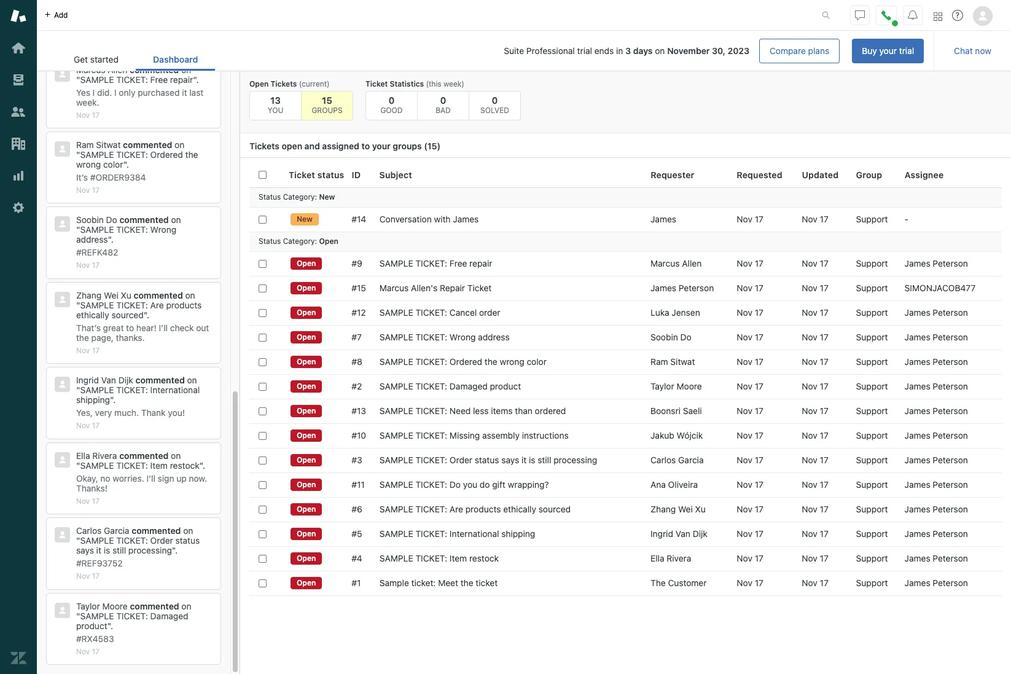 Task type: locate. For each thing, give the bounding box(es) containing it.
restock up ticket
[[470, 553, 499, 564]]

sample right #13
[[380, 406, 413, 416]]

is inside grid
[[529, 455, 536, 465]]

1 vertical spatial van
[[676, 529, 691, 539]]

0 vertical spatial ram
[[76, 140, 94, 150]]

james peterson for carlos garcia
[[905, 455, 969, 465]]

ticket: left missing
[[416, 430, 448, 441]]

1 vertical spatial color
[[527, 357, 547, 367]]

sitwat inside grid
[[671, 357, 695, 367]]

ethically down wrapping?
[[504, 504, 537, 514]]

i right did.
[[114, 87, 117, 98]]

sample ticket: do you do gift wrapping?
[[380, 479, 549, 490]]

trial for professional
[[578, 45, 593, 56]]

repair up last
[[170, 74, 193, 85]]

get started tab
[[57, 48, 136, 71]]

open for #10
[[297, 431, 316, 440]]

0 horizontal spatial soobin
[[76, 215, 104, 225]]

2 trial from the left
[[900, 45, 915, 56]]

0 vertical spatial says
[[502, 455, 520, 465]]

sample ticket: need less items than ordered link
[[380, 406, 566, 417]]

sample right #2 at the left
[[380, 381, 413, 392]]

1 horizontal spatial product
[[490, 381, 521, 392]]

1 horizontal spatial are
[[450, 504, 463, 514]]

on for sample ticket: ordered the wrong color
[[175, 140, 185, 150]]

and
[[305, 141, 320, 151]]

trial for your
[[900, 45, 915, 56]]

sample ticket: wrong address down sample ticket: cancel order link
[[380, 332, 510, 342]]

7 on " from the top
[[76, 526, 193, 546]]

2 : from the top
[[315, 237, 317, 246]]

1 vertical spatial sourced
[[539, 504, 571, 514]]

1 vertical spatial ticket
[[289, 169, 315, 180]]

james peterson for ingrid van dijk
[[905, 529, 969, 539]]

sample ticket: damaged product up need
[[380, 381, 521, 392]]

0 horizontal spatial products
[[166, 300, 202, 310]]

products
[[166, 300, 202, 310], [466, 504, 501, 514]]

on " up #refk482
[[76, 215, 181, 235]]

1 horizontal spatial ram
[[651, 357, 669, 367]]

#11
[[352, 479, 365, 490]]

sample ticket: order status says it is still processing inside grid
[[380, 455, 598, 465]]

free for sample ticket: free repair ".
[[150, 74, 168, 85]]

james peterson for zhang wei xu
[[905, 504, 969, 514]]

status for status category : new
[[259, 193, 281, 202]]

tab list
[[57, 48, 215, 71]]

0 inside 0 good
[[389, 95, 395, 106]]

ella for ella rivera commented
[[76, 450, 90, 461]]

0 horizontal spatial wei
[[104, 290, 119, 300]]

marcus left allen's
[[380, 283, 409, 293]]

your left "groups"
[[372, 141, 391, 151]]

shipping up yes,
[[76, 395, 110, 405]]

support for sitwat
[[857, 357, 889, 367]]

on " for ella rivera
[[76, 450, 181, 471]]

soobin for soobin do commented
[[76, 215, 104, 225]]

9 support from the top
[[857, 430, 889, 441]]

2 i from the left
[[114, 87, 117, 98]]

ella up okay,
[[76, 450, 90, 461]]

" for ella rivera commented
[[76, 460, 80, 471]]

4 support from the top
[[857, 307, 889, 318]]

1 status from the top
[[259, 193, 281, 202]]

: for open
[[315, 237, 317, 246]]

on " for carlos garcia
[[76, 526, 193, 546]]

0 vertical spatial status
[[318, 169, 345, 180]]

it's #order9384 nov 17
[[76, 172, 146, 195]]

thanks.
[[116, 332, 145, 343]]

2 horizontal spatial status
[[475, 455, 499, 465]]

2 horizontal spatial 0
[[492, 95, 498, 106]]

sourced up great
[[112, 310, 144, 320]]

" up #rx4583
[[76, 611, 80, 621]]

i'll left sign at the left of page
[[147, 473, 155, 484]]

0 vertical spatial product
[[490, 381, 521, 392]]

ram
[[76, 140, 94, 150], [651, 357, 669, 367]]

sample ticket: wrong address
[[76, 225, 176, 245], [380, 332, 510, 342]]

wei for zhang wei xu commented
[[104, 290, 119, 300]]

on right ram sitwat commented
[[175, 140, 185, 150]]

van
[[101, 375, 116, 386], [676, 529, 691, 539]]

your
[[880, 45, 897, 56], [372, 141, 391, 151]]

17
[[92, 110, 100, 120], [92, 186, 100, 195], [755, 214, 764, 224], [820, 214, 829, 224], [755, 258, 764, 269], [820, 258, 829, 269], [92, 261, 100, 270], [755, 283, 764, 293], [820, 283, 829, 293], [755, 307, 764, 318], [820, 307, 829, 318], [755, 332, 764, 342], [820, 332, 829, 342], [92, 346, 100, 355], [755, 357, 764, 367], [820, 357, 829, 367], [755, 381, 764, 392], [820, 381, 829, 392], [755, 406, 764, 416], [820, 406, 829, 416], [92, 421, 100, 430], [755, 430, 764, 441], [820, 430, 829, 441], [755, 455, 764, 465], [820, 455, 829, 465], [755, 479, 764, 490], [820, 479, 829, 490], [92, 496, 100, 506], [755, 504, 764, 514], [820, 504, 829, 514], [755, 529, 764, 539], [820, 529, 829, 539], [755, 553, 764, 564], [820, 553, 829, 564], [92, 572, 100, 581], [755, 578, 764, 588], [820, 578, 829, 588], [92, 647, 100, 656]]

on " for ram sitwat
[[76, 140, 185, 160]]

0 inside 0 bad
[[440, 95, 446, 106]]

: for new
[[315, 193, 317, 202]]

7 support from the top
[[857, 381, 889, 392]]

marcus for marcus allen commented
[[76, 64, 105, 75]]

open for #11
[[297, 480, 316, 489]]

2 support from the top
[[857, 258, 889, 269]]

1 horizontal spatial sample ticket: international shipping
[[380, 529, 536, 539]]

1 on " from the top
[[76, 64, 191, 85]]

up
[[177, 473, 187, 484]]

0 down (this
[[440, 95, 446, 106]]

ticket: up hear!
[[116, 300, 148, 310]]

1 horizontal spatial ethically
[[504, 504, 537, 514]]

new up status category : open
[[297, 215, 313, 224]]

it up wrapping?
[[522, 455, 527, 465]]

(this
[[426, 79, 442, 89]]

12 support from the top
[[857, 504, 889, 514]]

sample up it's
[[80, 149, 114, 160]]

taylor moore commented
[[76, 601, 179, 611]]

nov inside #refk482 nov 17
[[76, 261, 90, 270]]

product inside grid
[[490, 381, 521, 392]]

15
[[322, 95, 332, 106], [428, 141, 437, 151]]

sample ticket: damaged product inside grid
[[380, 381, 521, 392]]

zendesk support image
[[10, 8, 26, 24]]

7 " from the top
[[76, 535, 80, 546]]

james for carlos garcia
[[905, 455, 931, 465]]

1 horizontal spatial products
[[466, 504, 501, 514]]

support for do
[[857, 332, 889, 342]]

1 horizontal spatial international
[[450, 529, 499, 539]]

updated
[[802, 169, 839, 180]]

#3
[[352, 455, 362, 465]]

international up "you!"
[[150, 385, 200, 395]]

james for ana oliveira
[[905, 479, 931, 490]]

#rx4583
[[76, 633, 114, 644]]

dijk down zhang wei xu
[[693, 529, 708, 539]]

0 horizontal spatial sample ticket: wrong address
[[76, 225, 176, 245]]

1 horizontal spatial wrong
[[500, 357, 525, 367]]

1 vertical spatial is
[[104, 545, 110, 556]]

purchased
[[138, 87, 180, 98]]

" for marcus allen commented
[[76, 74, 80, 85]]

support for oliveira
[[857, 479, 889, 490]]

1 0 from the left
[[389, 95, 395, 106]]

0 vertical spatial wrong
[[76, 159, 101, 170]]

your right the buy
[[880, 45, 897, 56]]

id
[[352, 169, 361, 180]]

support for allen
[[857, 258, 889, 269]]

3 support from the top
[[857, 283, 889, 293]]

1 vertical spatial sample ticket: are products ethically sourced
[[380, 504, 571, 514]]

0 vertical spatial garcia
[[679, 455, 704, 465]]

on " up "worries."
[[76, 450, 181, 471]]

do
[[106, 215, 117, 225], [681, 332, 692, 342], [450, 479, 461, 490]]

13 support from the top
[[857, 529, 889, 539]]

do left you
[[450, 479, 461, 490]]

to inside that's great to hear! i'll check out the page, thanks. nov 17
[[126, 323, 134, 333]]

1 horizontal spatial wrong
[[450, 332, 476, 342]]

0 horizontal spatial to
[[126, 323, 134, 333]]

sample ticket: meet the ticket link
[[380, 578, 498, 589]]

sample ticket: order status says it is still processing up "#ref93752"
[[76, 535, 200, 556]]

ticket up 0 good
[[366, 79, 388, 89]]

8 " from the top
[[76, 611, 80, 621]]

0 vertical spatial category
[[283, 193, 315, 202]]

1 vertical spatial wrong
[[450, 332, 476, 342]]

sample inside sample ticket: international shipping
[[80, 385, 114, 395]]

1 vertical spatial marcus
[[651, 258, 680, 269]]

damaged inside grid
[[450, 381, 488, 392]]

ram inside grid
[[651, 357, 669, 367]]

ticket: left need
[[416, 406, 448, 416]]

button displays agent's chat status as invisible. image
[[856, 10, 865, 20]]

ella up the
[[651, 553, 665, 564]]

address up #refk482
[[76, 234, 108, 245]]

status category : open
[[259, 237, 339, 246]]

on " up "#ref93752"
[[76, 526, 193, 546]]

November 30, 2023 text field
[[668, 45, 750, 56]]

on down check
[[187, 375, 197, 386]]

" for zhang wei xu commented
[[76, 300, 80, 310]]

do for soobin do
[[681, 332, 692, 342]]

:
[[315, 193, 317, 202], [315, 237, 317, 246]]

item for sample ticket: item restock ".
[[150, 460, 168, 471]]

0 right 0 bad
[[492, 95, 498, 106]]

1 horizontal spatial your
[[880, 45, 897, 56]]

0 vertical spatial restock
[[170, 460, 200, 471]]

0 vertical spatial to
[[362, 141, 370, 151]]

#7
[[352, 332, 362, 342]]

1 " from the top
[[76, 74, 80, 85]]

processing inside sample ticket: order status says it is still processing
[[128, 545, 172, 556]]

1 vertical spatial zhang
[[651, 504, 676, 514]]

james peterson for soobin do
[[905, 332, 969, 342]]

1 vertical spatial dijk
[[693, 529, 708, 539]]

it left last
[[182, 87, 187, 98]]

van for ingrid van dijk commented
[[101, 375, 116, 386]]

james peterson for taylor moore
[[905, 381, 969, 392]]

#9
[[352, 258, 363, 269]]

1 trial from the left
[[578, 45, 593, 56]]

tickets up 13 at the top
[[271, 79, 297, 89]]

1 horizontal spatial wei
[[679, 504, 693, 514]]

buy
[[862, 45, 878, 56]]

less
[[473, 406, 489, 416]]

trial inside button
[[900, 45, 915, 56]]

ella inside grid
[[651, 553, 665, 564]]

0 vertical spatial repair
[[170, 74, 193, 85]]

1 : from the top
[[315, 193, 317, 202]]

van for ingrid van dijk
[[676, 529, 691, 539]]

on up check
[[185, 290, 195, 300]]

james peterson for the customer
[[905, 578, 969, 588]]

1 vertical spatial processing
[[128, 545, 172, 556]]

1 vertical spatial carlos
[[76, 526, 102, 536]]

nov inside #rx4583 nov 17
[[76, 647, 90, 656]]

". up now.
[[200, 460, 205, 471]]

i'll inside okay, no worries. i'll sign up now. thanks! nov 17
[[147, 473, 155, 484]]

address inside the sample ticket: wrong address
[[76, 234, 108, 245]]

support for saeli
[[857, 406, 889, 416]]

". for soobin do commented
[[108, 234, 114, 245]]

nov inside #ref93752 nov 17
[[76, 572, 90, 581]]

wei
[[104, 290, 119, 300], [679, 504, 693, 514]]

sample ticket: damaged product up #rx4583
[[76, 611, 188, 631]]

" up that's
[[76, 300, 80, 310]]

rivera for ella rivera commented
[[92, 450, 117, 461]]

10 support from the top
[[857, 455, 889, 465]]

processing down the carlos garcia commented
[[128, 545, 172, 556]]

james peterson for boonsri saeli
[[905, 406, 969, 416]]

". down the carlos garcia commented
[[172, 545, 178, 556]]

". up hear!
[[144, 310, 149, 320]]

zhang for zhang wei xu commented
[[76, 290, 102, 300]]

ordered up sample ticket: damaged product link
[[450, 357, 483, 367]]

on for sample ticket: order status says it is still processing
[[183, 526, 193, 536]]

peterson
[[933, 258, 969, 269], [679, 283, 714, 293], [933, 307, 969, 318], [933, 332, 969, 342], [933, 357, 969, 367], [933, 381, 969, 392], [933, 406, 969, 416], [933, 430, 969, 441], [933, 455, 969, 465], [933, 479, 969, 490], [933, 504, 969, 514], [933, 529, 969, 539], [933, 553, 969, 564], [933, 578, 969, 588]]

1 vertical spatial sample ticket: damaged product
[[76, 611, 188, 631]]

peterson for jakub wójcik
[[933, 430, 969, 441]]

on " for ingrid van dijk
[[76, 375, 197, 395]]

1 vertical spatial rivera
[[667, 553, 692, 564]]

sample ticket: are products ethically sourced inside grid
[[380, 504, 571, 514]]

15 groups
[[312, 95, 343, 115]]

zhang down the ana
[[651, 504, 676, 514]]

14 support from the top
[[857, 553, 889, 564]]

2 vertical spatial it
[[96, 545, 101, 556]]

on right soobin do commented
[[171, 215, 181, 225]]

on " up '#order9384'
[[76, 140, 185, 160]]

: down ticket status
[[315, 193, 317, 202]]

0 vertical spatial your
[[880, 45, 897, 56]]

moore up #rx4583
[[102, 601, 128, 611]]

sample ticket: item restock ".
[[80, 460, 205, 471]]

1 horizontal spatial taylor
[[651, 381, 675, 392]]

is up "#ref93752"
[[104, 545, 110, 556]]

on right days
[[655, 45, 665, 56]]

" up #refk482
[[76, 225, 80, 235]]

sourced down wrapping?
[[539, 504, 571, 514]]

2 vertical spatial marcus
[[380, 283, 409, 293]]

17 inside that's great to hear! i'll check out the page, thanks. nov 17
[[92, 346, 100, 355]]

2 category from the top
[[283, 237, 315, 246]]

0 horizontal spatial van
[[101, 375, 116, 386]]

1 horizontal spatial ingrid
[[651, 529, 674, 539]]

commented for marcus allen commented
[[130, 64, 179, 75]]

open for #15
[[297, 283, 316, 293]]

3 on " from the top
[[76, 215, 181, 235]]

repair
[[170, 74, 193, 85], [470, 258, 493, 269]]

2 horizontal spatial do
[[681, 332, 692, 342]]

0
[[389, 95, 395, 106], [440, 95, 446, 106], [492, 95, 498, 106]]

color
[[103, 159, 123, 170], [527, 357, 547, 367]]

1 horizontal spatial to
[[362, 141, 370, 151]]

peterson for zhang wei xu
[[933, 504, 969, 514]]

30,
[[712, 45, 726, 56]]

1 vertical spatial products
[[466, 504, 501, 514]]

are
[[150, 300, 164, 310], [450, 504, 463, 514]]

do for soobin do commented
[[106, 215, 117, 225]]

sample ticket: missing assembly instructions link
[[380, 430, 569, 441]]

conversation with james link
[[380, 214, 479, 225]]

8 on " from the top
[[76, 601, 192, 621]]

2 " from the top
[[76, 149, 80, 160]]

status
[[318, 169, 345, 180], [475, 455, 499, 465], [175, 535, 200, 546]]

1 horizontal spatial marcus
[[380, 283, 409, 293]]

0 vertical spatial processing
[[554, 455, 598, 465]]

sitwat up taylor moore on the bottom right
[[671, 357, 695, 367]]

says inside grid
[[502, 455, 520, 465]]

are inside grid
[[450, 504, 463, 514]]

james
[[453, 214, 479, 224], [651, 214, 677, 224], [905, 258, 931, 269], [651, 283, 677, 293], [905, 307, 931, 318], [905, 332, 931, 342], [905, 357, 931, 367], [905, 381, 931, 392], [905, 406, 931, 416], [905, 430, 931, 441], [905, 455, 931, 465], [905, 479, 931, 490], [905, 504, 931, 514], [905, 529, 931, 539], [905, 553, 931, 564], [905, 578, 931, 588]]

None checkbox
[[259, 284, 267, 292], [259, 333, 267, 341], [259, 358, 267, 366], [259, 456, 267, 464], [259, 506, 267, 514], [259, 530, 267, 538], [259, 579, 267, 587], [259, 284, 267, 292], [259, 333, 267, 341], [259, 358, 267, 366], [259, 456, 267, 464], [259, 506, 267, 514], [259, 530, 267, 538], [259, 579, 267, 587]]

0 horizontal spatial sourced
[[112, 310, 144, 320]]

1 vertical spatial sitwat
[[671, 357, 695, 367]]

sample ticket: international shipping up the much.
[[76, 385, 200, 405]]

color up than
[[527, 357, 547, 367]]

15 support from the top
[[857, 578, 889, 588]]

5 support from the top
[[857, 332, 889, 342]]

dijk up the much.
[[118, 375, 133, 386]]

james for ram sitwat
[[905, 357, 931, 367]]

17 inside #refk482 nov 17
[[92, 261, 100, 270]]

". up #refk482
[[108, 234, 114, 245]]

8 support from the top
[[857, 406, 889, 416]]

xu inside grid
[[696, 504, 706, 514]]

2 status from the top
[[259, 237, 281, 246]]

2 vertical spatial status
[[175, 535, 200, 546]]

1 vertical spatial ethically
[[504, 504, 537, 514]]

yes, very much. thank you! nov 17
[[76, 408, 185, 430]]

" up okay,
[[76, 460, 80, 471]]

on
[[655, 45, 665, 56], [181, 64, 191, 75], [175, 140, 185, 150], [171, 215, 181, 225], [185, 290, 195, 300], [187, 375, 197, 386], [171, 450, 181, 461], [183, 526, 193, 536], [182, 601, 192, 611]]

1 horizontal spatial shipping
[[502, 529, 536, 539]]

products inside grid
[[466, 504, 501, 514]]

you
[[463, 479, 478, 490]]

#14
[[352, 214, 367, 224]]

order inside sample ticket: order status says it is still processing link
[[450, 455, 473, 465]]

1 i from the left
[[93, 87, 95, 98]]

admin image
[[10, 200, 26, 216]]

open
[[250, 79, 269, 89], [319, 237, 339, 246], [297, 259, 316, 268], [297, 283, 316, 293], [297, 308, 316, 317], [297, 333, 316, 342], [297, 357, 316, 366], [297, 382, 316, 391], [297, 406, 316, 416], [297, 431, 316, 440], [297, 455, 316, 465], [297, 480, 316, 489], [297, 505, 316, 514], [297, 529, 316, 538], [297, 554, 316, 563], [297, 578, 316, 588]]

1 vertical spatial still
[[112, 545, 126, 556]]

0 horizontal spatial rivera
[[92, 450, 117, 461]]

0 vertical spatial international
[[150, 385, 200, 395]]

week.
[[76, 97, 99, 107]]

status for status category : open
[[259, 237, 281, 246]]

free
[[150, 74, 168, 85], [450, 258, 467, 269]]

ticket: inside sample ticket: international shipping
[[116, 385, 148, 395]]

taylor up boonsri at the right bottom of page
[[651, 381, 675, 392]]

11 support from the top
[[857, 479, 889, 490]]

started
[[90, 54, 119, 65]]

"
[[76, 74, 80, 85], [76, 149, 80, 160], [76, 225, 80, 235], [76, 300, 80, 310], [76, 385, 80, 395], [76, 460, 80, 471], [76, 535, 80, 546], [76, 611, 80, 621]]

)
[[437, 141, 441, 151]]

order up sample ticket: do you do gift wrapping?
[[450, 455, 473, 465]]

color inside sample ticket: ordered the wrong color
[[103, 159, 123, 170]]

1 horizontal spatial i'll
[[159, 323, 168, 333]]

0 horizontal spatial allen
[[108, 64, 127, 75]]

wei inside grid
[[679, 504, 693, 514]]

0 vertical spatial dijk
[[118, 375, 133, 386]]

0 vertical spatial i'll
[[159, 323, 168, 333]]

tickets
[[271, 79, 297, 89], [250, 141, 280, 151]]

status down "select all tickets" checkbox
[[259, 193, 281, 202]]

0 vertical spatial 15
[[322, 95, 332, 106]]

chat
[[955, 45, 973, 56]]

1 vertical spatial your
[[372, 141, 391, 151]]

3 0 from the left
[[492, 95, 498, 106]]

support for customer
[[857, 578, 889, 588]]

0 vertical spatial still
[[538, 455, 552, 465]]

international down sample ticket: are products ethically sourced link
[[450, 529, 499, 539]]

3 " from the top
[[76, 225, 80, 235]]

6 " from the top
[[76, 460, 80, 471]]

wei up great
[[104, 290, 119, 300]]

reporting image
[[10, 168, 26, 184]]

the customer
[[651, 578, 707, 588]]

#refk482
[[76, 247, 118, 258]]

0 vertical spatial sample ticket: ordered the wrong color
[[76, 149, 198, 170]]

are up sample ticket: international shipping link
[[450, 504, 463, 514]]

support for moore
[[857, 381, 889, 392]]

sample right #5
[[380, 529, 413, 539]]

garcia inside grid
[[679, 455, 704, 465]]

on " up only
[[76, 64, 191, 85]]

sample ticket: item restock link
[[380, 553, 499, 564]]

0 vertical spatial rivera
[[92, 450, 117, 461]]

luka
[[651, 307, 670, 318]]

ordered
[[150, 149, 183, 160], [450, 357, 483, 367]]

on for sample ticket: international shipping
[[187, 375, 197, 386]]

open for #4
[[297, 554, 316, 563]]

5 " from the top
[[76, 385, 80, 395]]

0 horizontal spatial dijk
[[118, 375, 133, 386]]

order
[[479, 307, 501, 318]]

sitwat up '#order9384'
[[96, 140, 121, 150]]

open for #1
[[297, 578, 316, 588]]

0 down statistics
[[389, 95, 395, 106]]

commented for carlos garcia commented
[[132, 526, 181, 536]]

4 on " from the top
[[76, 290, 195, 310]]

1 vertical spatial sample ticket: order status says it is still processing
[[76, 535, 200, 556]]

peterson for soobin do
[[933, 332, 969, 342]]

". for carlos garcia commented
[[172, 545, 178, 556]]

open tickets (current)
[[250, 79, 330, 89]]

are inside sample ticket: are products ethically sourced
[[150, 300, 164, 310]]

grid containing ticket status
[[240, 163, 1012, 674]]

trial down notifications image
[[900, 45, 915, 56]]

5 on " from the top
[[76, 375, 197, 395]]

ram sitwat
[[651, 357, 695, 367]]

on up last
[[181, 64, 191, 75]]

1 horizontal spatial zhang
[[651, 504, 676, 514]]

0 horizontal spatial i'll
[[147, 473, 155, 484]]

open for #5
[[297, 529, 316, 538]]

1 horizontal spatial still
[[538, 455, 552, 465]]

van inside grid
[[676, 529, 691, 539]]

0 horizontal spatial i
[[93, 87, 95, 98]]

james peterson for ram sitwat
[[905, 357, 969, 367]]

6 support from the top
[[857, 357, 889, 367]]

group
[[857, 169, 883, 180]]

on "
[[76, 64, 191, 85], [76, 140, 185, 160], [76, 215, 181, 235], [76, 290, 195, 310], [76, 375, 197, 395], [76, 450, 181, 471], [76, 526, 193, 546], [76, 601, 192, 621]]

wójcik
[[677, 430, 703, 441]]

i right yes
[[93, 87, 95, 98]]

0 vertical spatial sourced
[[112, 310, 144, 320]]

4 " from the top
[[76, 300, 80, 310]]

carlos inside grid
[[651, 455, 676, 465]]

6 on " from the top
[[76, 450, 181, 471]]

garcia down wójcik
[[679, 455, 704, 465]]

tab list containing get started
[[57, 48, 215, 71]]

commented for taylor moore commented
[[130, 601, 179, 611]]

open for #9
[[297, 259, 316, 268]]

2 0 from the left
[[440, 95, 446, 106]]

are up hear!
[[150, 300, 164, 310]]

dijk for ingrid van dijk commented
[[118, 375, 133, 386]]

do
[[480, 479, 490, 490]]

0 vertical spatial sample ticket: wrong address
[[76, 225, 176, 245]]

1 horizontal spatial sample ticket: are products ethically sourced
[[380, 504, 571, 514]]

sourced inside sample ticket: are products ethically sourced
[[112, 310, 144, 320]]

1 horizontal spatial sample ticket: ordered the wrong color
[[380, 357, 547, 367]]

0 horizontal spatial 15
[[322, 95, 332, 106]]

sample ticket: free repair link
[[380, 258, 493, 269]]

1 horizontal spatial carlos
[[651, 455, 676, 465]]

support for wójcik
[[857, 430, 889, 441]]

15 down (current)
[[322, 95, 332, 106]]

nov inside it's #order9384 nov 17
[[76, 186, 90, 195]]

2 vertical spatial do
[[450, 479, 461, 490]]

peterson for boonsri saeli
[[933, 406, 969, 416]]

it up "#ref93752"
[[96, 545, 101, 556]]

sitwat for ram sitwat
[[671, 357, 695, 367]]

free up purchased
[[150, 74, 168, 85]]

new
[[319, 193, 335, 202], [297, 215, 313, 224]]

2 on " from the top
[[76, 140, 185, 160]]

trial left ends on the top right of the page
[[578, 45, 593, 56]]

groups
[[312, 106, 343, 115]]

free up repair
[[450, 258, 467, 269]]

processing inside grid
[[554, 455, 598, 465]]

open
[[282, 141, 302, 151]]

assignee
[[905, 169, 944, 180]]

1 vertical spatial sample ticket: ordered the wrong color
[[380, 357, 547, 367]]

views image
[[10, 72, 26, 88]]

moore up saeli at the right bottom of page
[[677, 381, 702, 392]]

on right taylor moore commented
[[182, 601, 192, 611]]

jensen
[[672, 307, 701, 318]]

0 horizontal spatial repair
[[170, 74, 193, 85]]

0 horizontal spatial address
[[76, 234, 108, 245]]

0 horizontal spatial taylor
[[76, 601, 100, 611]]

" for ram sitwat commented
[[76, 149, 80, 160]]

0 horizontal spatial wrong
[[150, 225, 176, 235]]

zhang inside grid
[[651, 504, 676, 514]]

zhang up that's
[[76, 290, 102, 300]]

1 category from the top
[[283, 193, 315, 202]]

support for garcia
[[857, 455, 889, 465]]

page,
[[91, 332, 114, 343]]

None checkbox
[[259, 215, 267, 223], [259, 260, 267, 268], [259, 309, 267, 317], [259, 383, 267, 391], [259, 407, 267, 415], [259, 432, 267, 440], [259, 481, 267, 489], [259, 555, 267, 563], [259, 215, 267, 223], [259, 260, 267, 268], [259, 309, 267, 317], [259, 383, 267, 391], [259, 407, 267, 415], [259, 432, 267, 440], [259, 481, 267, 489], [259, 555, 267, 563]]

0 inside 0 solved
[[492, 95, 498, 106]]

0 for 0 solved
[[492, 95, 498, 106]]

0 vertical spatial item
[[150, 460, 168, 471]]

grid
[[240, 163, 1012, 674]]

1 support from the top
[[857, 214, 889, 224]]

in
[[617, 45, 624, 56]]

0 horizontal spatial damaged
[[150, 611, 188, 621]]

0 horizontal spatial are
[[150, 300, 164, 310]]

sample up "#ref93752"
[[80, 535, 114, 546]]

support for jensen
[[857, 307, 889, 318]]

ingrid inside grid
[[651, 529, 674, 539]]

ingrid for ingrid van dijk commented
[[76, 375, 99, 386]]

now.
[[189, 473, 207, 484]]

category for new
[[283, 193, 315, 202]]

sample ticket: do you do gift wrapping? link
[[380, 479, 549, 490]]

simonjacob477
[[905, 283, 976, 293]]

section
[[225, 39, 925, 63]]

sample ticket: ordered the wrong color inside grid
[[380, 357, 547, 367]]

it
[[182, 87, 187, 98], [522, 455, 527, 465], [96, 545, 101, 556]]

says up "#ref93752"
[[76, 545, 94, 556]]

allen inside grid
[[682, 258, 702, 269]]

taylor for taylor moore
[[651, 381, 675, 392]]

1 vertical spatial repair
[[470, 258, 493, 269]]

it inside sample ticket: order status says it is still processing link
[[522, 455, 527, 465]]

1 vertical spatial xu
[[696, 504, 706, 514]]

". up last
[[193, 74, 199, 85]]

". up #rx4583
[[107, 620, 113, 631]]

allen
[[108, 64, 127, 75], [682, 258, 702, 269]]

free inside grid
[[450, 258, 467, 269]]

ticket: inside "link"
[[416, 332, 448, 342]]

1 vertical spatial garcia
[[104, 526, 129, 536]]

buy your trial button
[[853, 39, 925, 63]]

free for sample ticket: free repair
[[450, 258, 467, 269]]

repair
[[440, 283, 465, 293]]

moore inside grid
[[677, 381, 702, 392]]

0 vertical spatial sample ticket: order status says it is still processing
[[380, 455, 598, 465]]



Task type: describe. For each thing, give the bounding box(es) containing it.
17 inside okay, no worries. i'll sign up now. thanks! nov 17
[[92, 496, 100, 506]]

color inside grid
[[527, 357, 547, 367]]

open for #12
[[297, 308, 316, 317]]

support for van
[[857, 529, 889, 539]]

repair for sample ticket: free repair
[[470, 258, 493, 269]]

xu for zhang wei xu
[[696, 504, 706, 514]]

james for boonsri saeli
[[905, 406, 931, 416]]

17 inside yes i did. i only purchased it last week. nov 17
[[92, 110, 100, 120]]

ticket: up "#ref93752"
[[116, 535, 148, 546]]

sample ticket: wrong address inside grid
[[380, 332, 510, 342]]

carlos garcia commented
[[76, 526, 181, 536]]

peterson for taylor moore
[[933, 381, 969, 392]]

status category : new
[[259, 193, 335, 202]]

compare
[[770, 45, 806, 56]]

james for taylor moore
[[905, 381, 931, 392]]

yes
[[76, 87, 90, 98]]

1 vertical spatial ordered
[[450, 357, 483, 367]]

open for #6
[[297, 505, 316, 514]]

suite professional trial ends in 3 days on november 30, 2023
[[504, 45, 750, 56]]

sample up #refk482
[[80, 225, 114, 235]]

sample right #11
[[380, 479, 413, 490]]

shipping inside sample ticket: international shipping link
[[502, 529, 536, 539]]

#rx4583 nov 17
[[76, 633, 114, 656]]

ticket for ticket status
[[289, 169, 315, 180]]

on for sample ticket: damaged product
[[182, 601, 192, 611]]

peterson for the customer
[[933, 578, 969, 588]]

dijk for ingrid van dijk
[[693, 529, 708, 539]]

international inside sample ticket: international shipping
[[150, 385, 200, 395]]

okay, no worries. i'll sign up now. thanks! nov 17
[[76, 473, 207, 506]]

section containing suite professional trial ends in
[[225, 39, 925, 63]]

open for #8
[[297, 357, 316, 366]]

shipping inside sample ticket: international shipping
[[76, 395, 110, 405]]

ingrid van dijk
[[651, 529, 708, 539]]

james peterson for marcus allen
[[905, 258, 969, 269]]

0 for 0 good
[[389, 95, 395, 106]]

1 vertical spatial status
[[475, 455, 499, 465]]

ella rivera commented
[[76, 450, 169, 461]]

marcus for marcus allen's repair ticket
[[380, 283, 409, 293]]

says inside sample ticket: order status says it is still processing
[[76, 545, 94, 556]]

ram for ram sitwat
[[651, 357, 669, 367]]

" for taylor moore commented
[[76, 611, 80, 621]]

on " for marcus allen
[[76, 64, 191, 85]]

statistics
[[390, 79, 424, 89]]

ticket: up marcus allen's repair ticket
[[416, 258, 448, 269]]

soobin do commented
[[76, 215, 169, 225]]

0 horizontal spatial it
[[96, 545, 101, 556]]

0 horizontal spatial ordered
[[150, 149, 183, 160]]

0 vertical spatial tickets
[[271, 79, 297, 89]]

on for sample ticket: free repair
[[181, 64, 191, 75]]

nov inside okay, no worries. i'll sign up now. thanks! nov 17
[[76, 496, 90, 506]]

james peterson for ella rivera
[[905, 553, 969, 564]]

moore for taylor moore
[[677, 381, 702, 392]]

#5
[[352, 529, 362, 539]]

2023
[[728, 45, 750, 56]]

17 inside it's #order9384 nov 17
[[92, 186, 100, 195]]

buy your trial
[[862, 45, 915, 56]]

(current)
[[299, 79, 330, 89]]

international inside grid
[[450, 529, 499, 539]]

sample up allen's
[[380, 258, 413, 269]]

#1
[[352, 578, 361, 588]]

#ref93752 nov 17
[[76, 558, 123, 581]]

0 horizontal spatial sample ticket: order status says it is still processing
[[76, 535, 200, 556]]

0 horizontal spatial sample ticket: ordered the wrong color
[[76, 149, 198, 170]]

1 horizontal spatial do
[[450, 479, 461, 490]]

0 bad
[[436, 95, 451, 115]]

sample up did.
[[80, 74, 114, 85]]

plans
[[809, 45, 830, 56]]

on for sample ticket: wrong address
[[171, 215, 181, 225]]

1 vertical spatial tickets
[[250, 141, 280, 151]]

ticket: left you
[[416, 479, 448, 490]]

17 inside yes, very much. thank you! nov 17
[[92, 421, 100, 430]]

nov inside yes, very much. thank you! nov 17
[[76, 421, 90, 430]]

support for peterson
[[857, 283, 889, 293]]

conversation with james
[[380, 214, 479, 224]]

zendesk products image
[[934, 12, 943, 21]]

bad
[[436, 106, 451, 115]]

Select All Tickets checkbox
[[259, 171, 267, 179]]

wei for zhang wei xu
[[679, 504, 693, 514]]

0 vertical spatial sample ticket: are products ethically sourced
[[76, 300, 202, 320]]

chat now
[[955, 45, 992, 56]]

sample right #6
[[380, 504, 413, 514]]

0 horizontal spatial your
[[372, 141, 391, 151]]

support for wei
[[857, 504, 889, 514]]

out
[[196, 323, 209, 333]]

support for rivera
[[857, 553, 889, 564]]

james for the customer
[[905, 578, 931, 588]]

sample up that's
[[80, 300, 114, 310]]

ticket for ticket statistics (this week)
[[366, 79, 388, 89]]

nov inside that's great to hear! i'll check out the page, thanks. nov 17
[[76, 346, 90, 355]]

november
[[668, 45, 710, 56]]

items
[[491, 406, 513, 416]]

you
[[268, 106, 284, 115]]

sample up #rx4583
[[80, 611, 114, 621]]

okay,
[[76, 473, 98, 484]]

sample ticket: need less items than ordered
[[380, 406, 566, 416]]

taylor moore
[[651, 381, 702, 392]]

on " for zhang wei xu
[[76, 290, 195, 310]]

carlos garcia
[[651, 455, 704, 465]]

add
[[54, 10, 68, 19]]

2 vertical spatial ticket
[[468, 283, 492, 293]]

notifications image
[[908, 10, 918, 20]]

main element
[[0, 0, 37, 674]]

sample right #8
[[380, 357, 413, 367]]

organizations image
[[10, 136, 26, 152]]

sample ticket: free repair
[[380, 258, 493, 269]]

open for #13
[[297, 406, 316, 416]]

much.
[[114, 408, 139, 418]]

" for ingrid van dijk commented
[[76, 385, 80, 395]]

-
[[905, 214, 909, 224]]

luka jensen
[[651, 307, 701, 318]]

sample right #10
[[380, 430, 413, 441]]

ordered
[[535, 406, 566, 416]]

ticket: up sample ticket: do you do gift wrapping?
[[416, 455, 448, 465]]

your inside button
[[880, 45, 897, 56]]

worries.
[[113, 473, 144, 484]]

saeli
[[683, 406, 702, 416]]

sample right "#3"
[[380, 455, 413, 465]]

james for ella rivera
[[905, 553, 931, 564]]

1 vertical spatial new
[[297, 215, 313, 224]]

17 inside #rx4583 nov 17
[[92, 647, 100, 656]]

sample up sample
[[380, 553, 413, 564]]

ram sitwat commented
[[76, 140, 172, 150]]

1 vertical spatial product
[[76, 620, 107, 631]]

james peterson for luka jensen
[[905, 307, 969, 318]]

sample down allen's
[[380, 307, 413, 318]]

on " for soobin do
[[76, 215, 181, 235]]

" for soobin do commented
[[76, 225, 80, 235]]

1 horizontal spatial status
[[318, 169, 345, 180]]

0 horizontal spatial sample ticket: international shipping
[[76, 385, 200, 405]]

chat now button
[[945, 39, 1002, 63]]

17 inside #ref93752 nov 17
[[92, 572, 100, 581]]

peterson for ana oliveira
[[933, 479, 969, 490]]

sample ticket: international shipping inside grid
[[380, 529, 536, 539]]

ana oliveira
[[651, 479, 698, 490]]

peterson for luka jensen
[[933, 307, 969, 318]]

add button
[[37, 0, 75, 30]]

assembly
[[482, 430, 520, 441]]

open for #2
[[297, 382, 316, 391]]

james peterson for jakub wójcik
[[905, 430, 969, 441]]

peterson for ram sitwat
[[933, 357, 969, 367]]

soobin for soobin do
[[651, 332, 678, 342]]

sample
[[380, 578, 409, 588]]

carlos for carlos garcia
[[651, 455, 676, 465]]

it inside yes i did. i only purchased it last week. nov 17
[[182, 87, 187, 98]]

sample ticket: cancel order
[[380, 307, 501, 318]]

allen's
[[411, 283, 438, 293]]

peterson for carlos garcia
[[933, 455, 969, 465]]

assigned
[[322, 141, 360, 151]]

the
[[651, 578, 666, 588]]

sample up no
[[80, 460, 114, 471]]

sourced inside sample ticket: are products ethically sourced link
[[539, 504, 571, 514]]

sample ticket: international shipping link
[[380, 529, 536, 540]]

ticket: up only
[[116, 74, 148, 85]]

ticket: up sample ticket: meet the ticket
[[416, 553, 448, 564]]

garcia for carlos garcia
[[679, 455, 704, 465]]

marcus allen
[[651, 258, 702, 269]]

days
[[634, 45, 653, 56]]

wrong inside grid
[[500, 357, 525, 367]]

1 vertical spatial damaged
[[150, 611, 188, 621]]

". for taylor moore commented
[[107, 620, 113, 631]]

#15
[[352, 283, 366, 293]]

dashboard
[[153, 54, 198, 65]]

ticket: up "worries."
[[116, 460, 148, 471]]

wrong inside "link"
[[450, 332, 476, 342]]

0 vertical spatial new
[[319, 193, 335, 202]]

#refk482 nov 17
[[76, 247, 118, 270]]

ticket status
[[289, 169, 345, 180]]

customer
[[668, 578, 707, 588]]

ticket: inside sample ticket: ordered the wrong color
[[116, 149, 148, 160]]

taylor for taylor moore commented
[[76, 601, 100, 611]]

#13
[[352, 406, 366, 416]]

0 horizontal spatial status
[[175, 535, 200, 546]]

ticket: inside sample ticket: are products ethically sourced
[[116, 300, 148, 310]]

sample inside "link"
[[380, 332, 413, 342]]

sample ticket: are products ethically sourced link
[[380, 504, 571, 515]]

on for sample ticket: item restock
[[171, 450, 181, 461]]

get help image
[[953, 10, 964, 21]]

very
[[95, 408, 112, 418]]

0 good
[[381, 95, 403, 115]]

get started image
[[10, 40, 26, 56]]

moore for taylor moore commented
[[102, 601, 128, 611]]

address inside "link"
[[478, 332, 510, 342]]

#4
[[352, 553, 363, 564]]

#6
[[352, 504, 363, 514]]

sample ticket: missing assembly instructions
[[380, 430, 569, 441]]

15 inside 15 groups
[[322, 95, 332, 106]]

commented for ram sitwat commented
[[123, 140, 172, 150]]

ticket: down sample ticket: ordered the wrong color link
[[416, 381, 448, 392]]

restock for sample ticket: item restock
[[470, 553, 499, 564]]

restock for sample ticket: item restock ".
[[170, 460, 200, 471]]

allen for marcus allen
[[682, 258, 702, 269]]

oliveira
[[669, 479, 698, 490]]

last
[[189, 87, 204, 98]]

1 vertical spatial 15
[[428, 141, 437, 151]]

item for sample ticket: item restock
[[450, 553, 467, 564]]

carlos for carlos garcia commented
[[76, 526, 102, 536]]

compare plans
[[770, 45, 830, 56]]

0 solved
[[481, 95, 510, 115]]

ticket: down sample ticket: wrong address "link"
[[416, 357, 448, 367]]

zhang for zhang wei xu
[[651, 504, 676, 514]]

ticket: down marcus allen's repair ticket link
[[416, 307, 448, 318]]

no
[[100, 473, 110, 484]]

#8
[[352, 357, 363, 367]]

ends
[[595, 45, 614, 56]]

ticket: down #ref93752 nov 17
[[116, 611, 148, 621]]

ella rivera
[[651, 553, 692, 564]]

james for luka jensen
[[905, 307, 931, 318]]

ticket
[[476, 578, 498, 588]]

". for ram sitwat commented
[[123, 159, 129, 170]]

rivera for ella rivera
[[667, 553, 692, 564]]

1 vertical spatial order
[[150, 535, 173, 546]]

solved
[[481, 106, 510, 115]]

nov inside yes i did. i only purchased it last week. nov 17
[[76, 110, 90, 120]]

the inside that's great to hear! i'll check out the page, thanks. nov 17
[[76, 332, 89, 343]]

on " for taylor moore
[[76, 601, 192, 621]]

ticket: up sample ticket: international shipping link
[[416, 504, 448, 514]]

soobin do
[[651, 332, 692, 342]]

i'll inside that's great to hear! i'll check out the page, thanks. nov 17
[[159, 323, 168, 333]]

". for zhang wei xu commented
[[144, 310, 149, 320]]

james for zhang wei xu
[[905, 504, 931, 514]]

ingrid van dijk commented
[[76, 375, 185, 386]]

wrapping?
[[508, 479, 549, 490]]

sample ticket: order status says it is still processing link
[[380, 455, 598, 466]]

zendesk image
[[10, 650, 26, 666]]

james peterson for ana oliveira
[[905, 479, 969, 490]]

customers image
[[10, 104, 26, 120]]

ticket: inside the sample ticket: wrong address
[[116, 225, 148, 235]]

(
[[424, 141, 428, 151]]

get started
[[74, 54, 119, 65]]

gift
[[493, 479, 506, 490]]

ram for ram sitwat commented
[[76, 140, 94, 150]]

ticket: up sample ticket: item restock
[[416, 529, 448, 539]]

#ref93752
[[76, 558, 123, 569]]

instructions
[[522, 430, 569, 441]]

xu for zhang wei xu commented
[[121, 290, 131, 300]]

meet
[[438, 578, 458, 588]]

#order9384
[[90, 172, 146, 183]]

need
[[450, 406, 471, 416]]

0 vertical spatial ethically
[[76, 310, 109, 320]]

0 horizontal spatial still
[[112, 545, 126, 556]]

commented for ella rivera commented
[[119, 450, 169, 461]]



Task type: vqa. For each thing, say whether or not it's contained in the screenshot.
'Join the conversation'
no



